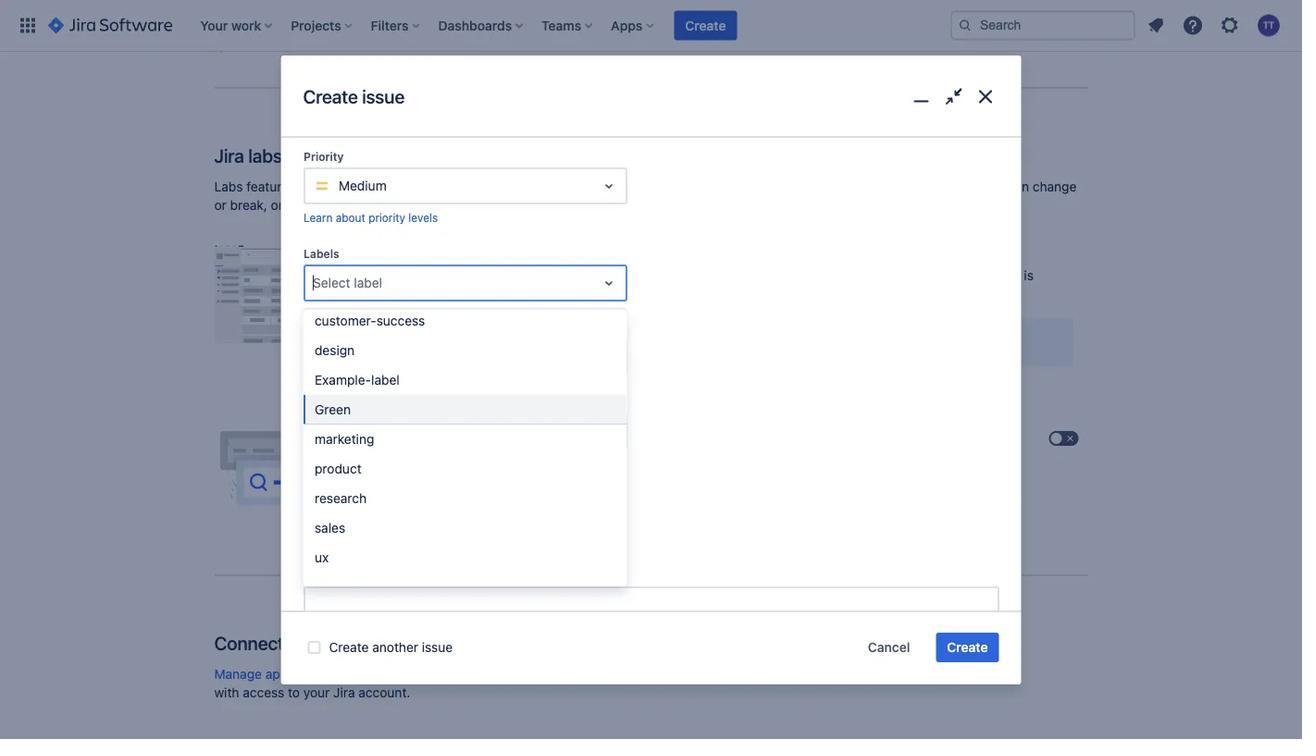 Task type: describe. For each thing, give the bounding box(es) containing it.
minimize image
[[908, 83, 935, 110]]

customer-
[[314, 312, 376, 328]]

another
[[372, 640, 418, 655]]

an
[[303, 457, 317, 470]]

4d,
[[359, 533, 376, 546]]

until
[[509, 457, 532, 470]]

apps for connected
[[309, 632, 349, 654]]

search
[[399, 426, 441, 441]]

your inside manage apps with access to your jira account.
[[304, 686, 330, 701]]

out.
[[728, 335, 751, 350]]

new inside labs features let us experiment with new ideas and get real-world feedback to improve on them. they are works in progress, so they can change or break, or may not end up released at all.
[[434, 179, 459, 195]]

estimate
[[349, 396, 396, 409]]

feedback image
[[214, 33, 237, 55]]

create inside primary element
[[685, 18, 726, 33]]

create button inside primary element
[[674, 11, 737, 40]]

primary element
[[11, 0, 951, 51]]

1 ' from the left
[[410, 495, 414, 508]]

can't
[[487, 335, 516, 350]]

due
[[303, 322, 325, 335]]

examples:
[[303, 533, 356, 546]]

conducting
[[700, 446, 767, 461]]

0 vertical spatial advanced
[[391, 244, 452, 259]]

medium
[[338, 178, 386, 193]]

1 or from the left
[[214, 198, 227, 213]]

exit full screen image
[[941, 83, 967, 110]]

left
[[670, 287, 690, 302]]

to inside manage apps with access to your jira account.
[[288, 686, 300, 701]]

as
[[593, 335, 606, 350]]

same,
[[852, 268, 887, 283]]

the inside quick search smart queries use smart queries to refine and target your results when conducting quick searches. learn more about the smart queries available
[[471, 464, 491, 480]]

manage apps with access to your jira account.
[[214, 667, 411, 701]]

quick
[[360, 426, 396, 441]]

and down format
[[336, 514, 355, 527]]

green
[[314, 401, 350, 417]]

labs
[[248, 145, 282, 166]]

1 horizontal spatial queries
[[483, 426, 530, 441]]

not
[[315, 198, 335, 213]]

searches.
[[806, 446, 864, 461]]

about inside scrollable content region
[[335, 211, 365, 224]]

the left "same,"
[[829, 268, 848, 283]]

the down roadmaps.
[[648, 287, 667, 302]]

end
[[338, 198, 361, 213]]

world
[[574, 179, 607, 195]]

is for new advanced roadmaps layout enable to see the new layout in advanced roadmaps. all of the functionality is the same, but this new interface is easier to navigate with the navigation options in the left side panel.
[[816, 268, 825, 283]]

improve
[[685, 179, 733, 195]]

functionality
[[738, 268, 812, 283]]

ideas
[[462, 179, 494, 195]]

but
[[891, 268, 911, 283]]

2 vertical spatial queries
[[533, 464, 579, 480]]

and inside labs features let us experiment with new ideas and get real-world feedback to improve on them. they are works in progress, so they can change or break, or may not end up released at all.
[[498, 179, 520, 195]]

success
[[376, 312, 425, 328]]

due date
[[303, 322, 352, 335]]

and inside quick search smart queries use smart queries to refine and target your results when conducting quick searches. learn more about the smart queries available
[[525, 446, 548, 461]]

Search field
[[951, 11, 1136, 40]]

1 vertical spatial be
[[606, 457, 619, 470]]

they
[[793, 179, 822, 195]]

in inside labs features let us experiment with new ideas and get real-world feedback to improve on them. they are works in progress, so they can change or break, or may not end up released at all.
[[887, 179, 897, 195]]

see
[[419, 268, 440, 283]]

1 vertical spatial in
[[534, 268, 545, 283]]

experiment
[[335, 179, 402, 195]]

create another issue
[[329, 640, 453, 655]]

2 vertical spatial this
[[377, 495, 396, 508]]

this feature can't be disabled as it's currently rolling out.
[[412, 335, 751, 350]]

any
[[491, 514, 509, 527]]

learn inside quick search smart queries use smart queries to refine and target your results when conducting quick searches. learn more about the smart queries available
[[360, 464, 394, 480]]

labels
[[303, 247, 339, 260]]

1 vertical spatial layout
[[495, 268, 531, 283]]

original estimate
[[303, 396, 396, 409]]

labs features let us experiment with new ideas and get real-world feedback to improve on them. they are works in progress, so they can change or break, or may not end up released at all.
[[214, 179, 1077, 213]]

search image
[[958, 18, 973, 33]]

to left see
[[404, 268, 416, 283]]

they
[[978, 179, 1004, 195]]

Labels text field
[[312, 274, 316, 292]]

access
[[243, 686, 285, 701]]

with inside manage apps with access to your jira account.
[[214, 686, 239, 701]]

jira inside manage apps with access to your jira account.
[[333, 686, 355, 701]]

learn more about the smart queries available button
[[360, 463, 636, 482]]

1 horizontal spatial new
[[467, 268, 491, 283]]

account.
[[359, 686, 411, 701]]

let
[[299, 179, 314, 195]]

with inside labs features let us experiment with new ideas and get real-world feedback to improve on them. they are works in progress, so they can change or break, or may not end up released at all.
[[406, 179, 431, 195]]

label for example-label
[[371, 372, 399, 387]]

of inside new advanced roadmaps layout enable to see the new layout in advanced roadmaps. all of the functionality is the same, but this new interface is easier to navigate with the navigation options in the left side panel.
[[700, 268, 712, 283]]

0 horizontal spatial be
[[475, 514, 488, 527]]

options
[[586, 287, 630, 302]]

2 horizontal spatial new
[[940, 268, 964, 283]]

feature
[[441, 335, 483, 350]]

the up panel.
[[715, 268, 735, 283]]

all.
[[452, 198, 469, 213]]

new
[[360, 244, 387, 259]]

1 open image from the top
[[598, 175, 620, 197]]

select label
[[312, 275, 382, 291]]

disabled
[[538, 335, 589, 350]]

3w.
[[474, 533, 492, 546]]

2 or from the left
[[271, 198, 283, 213]]

estimate
[[320, 457, 365, 470]]

results
[[620, 446, 661, 461]]

on
[[736, 179, 751, 195]]

1 horizontal spatial be
[[520, 335, 535, 350]]

connected
[[214, 632, 305, 654]]

works
[[848, 179, 883, 195]]

0 horizontal spatial jira
[[214, 145, 244, 166]]

enable
[[360, 268, 400, 283]]

much
[[406, 457, 434, 470]]

work
[[437, 457, 462, 470]]

at
[[437, 198, 449, 213]]

manage
[[214, 667, 262, 682]]

roadmaps.
[[611, 268, 678, 283]]

quick search smart queries use smart queries to refine and target your results when conducting quick searches. learn more about the smart queries available
[[360, 426, 864, 480]]

issue inside an estimate of how much work remains until this issue will be resolved. the format of this is ' *w *d *h *m ' (representing weeks, days, hours and minutes - where * can be any number). examples: 4d, 5h 30m, 60m and 3w.
[[557, 457, 584, 470]]

an estimate of how much work remains until this issue will be resolved. the format of this is ' *w *d *h *m ' (representing weeks, days, hours and minutes - where * can be any number). examples: 4d, 5h 30m, 60m and 3w.
[[303, 457, 629, 546]]

2 vertical spatial of
[[363, 495, 374, 508]]

about inside quick search smart queries use smart queries to refine and target your results when conducting quick searches. learn more about the smart queries available
[[433, 464, 468, 480]]

feedback?
[[269, 37, 331, 52]]

them.
[[755, 179, 789, 195]]

select
[[312, 275, 350, 291]]

example-
[[314, 372, 371, 387]]

got feedback? let us know
[[244, 37, 408, 52]]

break,
[[230, 198, 267, 213]]

can inside an estimate of how much work remains until this issue will be resolved. the format of this is ' *w *d *h *m ' (representing weeks, days, hours and minutes - where * can be any number). examples: 4d, 5h 30m, 60m and 3w.
[[453, 514, 472, 527]]

2 ' from the left
[[481, 495, 484, 508]]

more
[[398, 464, 429, 480]]

cancel button
[[857, 633, 921, 663]]

us for know
[[357, 37, 372, 52]]

create banner
[[0, 0, 1303, 52]]

the
[[303, 495, 323, 508]]

the up navigate
[[444, 268, 463, 283]]

levels
[[408, 211, 438, 224]]

Department text field
[[305, 589, 998, 622]]

*h
[[448, 495, 460, 508]]

quick
[[771, 446, 803, 461]]



Task type: locate. For each thing, give the bounding box(es) containing it.
issue
[[362, 86, 405, 107], [557, 457, 584, 470], [422, 640, 453, 655]]

with
[[406, 179, 431, 195], [469, 287, 494, 302], [214, 686, 239, 701]]

advanced up see
[[391, 244, 452, 259]]

label for select label
[[354, 275, 382, 291]]

new advanced roadmaps layout enable to see the new layout in advanced roadmaps. all of the functionality is the same, but this new interface is easier to navigate with the navigation options in the left side panel.
[[360, 244, 1034, 302]]

2 horizontal spatial in
[[887, 179, 897, 195]]

to
[[670, 179, 682, 195], [404, 268, 416, 283], [400, 287, 412, 302], [472, 446, 484, 461], [288, 686, 300, 701]]

feedback
[[611, 179, 666, 195]]

to inside quick search smart queries use smart queries to refine and target your results when conducting quick searches. learn more about the smart queries available
[[472, 446, 484, 461]]

refine
[[488, 446, 522, 461]]

*w
[[417, 495, 430, 508]]

smart up work
[[444, 426, 480, 441]]

1 horizontal spatial in
[[634, 287, 644, 302]]

1 horizontal spatial with
[[406, 179, 431, 195]]

0 vertical spatial with
[[406, 179, 431, 195]]

0 horizontal spatial issue
[[362, 86, 405, 107]]

'
[[410, 495, 414, 508], [481, 495, 484, 508]]

can right the they
[[1008, 179, 1030, 195]]

queries down target
[[533, 464, 579, 480]]

is
[[816, 268, 825, 283], [1024, 268, 1034, 283], [399, 495, 407, 508]]

1 horizontal spatial advanced
[[548, 268, 608, 283]]

sales
[[314, 520, 345, 535]]

0 horizontal spatial advanced
[[391, 244, 452, 259]]

queries up refine
[[483, 426, 530, 441]]

is right the functionality
[[816, 268, 825, 283]]

2 horizontal spatial issue
[[557, 457, 584, 470]]

1 horizontal spatial create button
[[936, 633, 999, 663]]

get
[[523, 179, 543, 195]]

1 vertical spatial learn
[[360, 464, 394, 480]]

0 horizontal spatial us
[[318, 179, 332, 195]]

your up "available"
[[591, 446, 617, 461]]

features
[[247, 179, 296, 195]]

be right can't in the top of the page
[[520, 335, 535, 350]]

1 horizontal spatial is
[[816, 268, 825, 283]]

scrollable content region
[[281, 136, 1022, 624]]

1 horizontal spatial your
[[591, 446, 617, 461]]

of up minutes
[[363, 495, 374, 508]]

0 vertical spatial queries
[[483, 426, 530, 441]]

1 vertical spatial your
[[304, 686, 330, 701]]

be right "will"
[[606, 457, 619, 470]]

layout down roadmaps
[[495, 268, 531, 283]]

Original Estimate text field
[[305, 416, 625, 449]]

in down roadmaps.
[[634, 287, 644, 302]]

0 horizontal spatial is
[[399, 495, 407, 508]]

format
[[326, 495, 360, 508]]

open image right real-
[[598, 175, 620, 197]]

' right *m
[[481, 495, 484, 508]]

this
[[914, 268, 936, 283], [535, 457, 554, 470], [377, 495, 396, 508]]

layout up navigation
[[524, 244, 562, 259]]

progress,
[[901, 179, 957, 195]]

example-label
[[314, 372, 399, 387]]

the left navigation
[[498, 287, 517, 302]]

be
[[520, 335, 535, 350], [606, 457, 619, 470], [475, 514, 488, 527]]

to up success
[[400, 287, 412, 302]]

your inside quick search smart queries use smart queries to refine and target your results when conducting quick searches. learn more about the smart queries available
[[591, 446, 617, 461]]

the
[[444, 268, 463, 283], [715, 268, 735, 283], [829, 268, 848, 283], [498, 287, 517, 302], [648, 287, 667, 302], [471, 464, 491, 480]]

1 vertical spatial apps
[[265, 667, 295, 682]]

in up navigation
[[534, 268, 545, 283]]

jira software image
[[48, 14, 172, 37], [48, 14, 172, 37]]

0 horizontal spatial new
[[434, 179, 459, 195]]

navigation
[[521, 287, 582, 302]]

of left how
[[368, 457, 378, 470]]

0 vertical spatial layout
[[524, 244, 562, 259]]

1 vertical spatial queries
[[425, 446, 469, 461]]

0 vertical spatial open image
[[598, 175, 620, 197]]

connected apps
[[214, 632, 349, 654]]

hours
[[303, 514, 332, 527]]

of
[[700, 268, 712, 283], [368, 457, 378, 470], [363, 495, 374, 508]]

1 horizontal spatial '
[[481, 495, 484, 508]]

or down labs
[[214, 198, 227, 213]]

with up released
[[406, 179, 431, 195]]

label up estimate
[[371, 372, 399, 387]]

0 vertical spatial smart
[[444, 426, 480, 441]]

1 vertical spatial this
[[535, 457, 554, 470]]

us for experiment
[[318, 179, 332, 195]]

1 vertical spatial of
[[368, 457, 378, 470]]

to right access
[[288, 686, 300, 701]]

discard & close image
[[973, 83, 999, 110]]

issue down know
[[362, 86, 405, 107]]

change
[[1033, 179, 1077, 195]]

1 horizontal spatial jira
[[333, 686, 355, 701]]

this inside new advanced roadmaps layout enable to see the new layout in advanced roadmaps. all of the functionality is the same, but this new interface is easier to navigate with the navigation options in the left side panel.
[[914, 268, 936, 283]]

date
[[328, 322, 352, 335]]

2 horizontal spatial with
[[469, 287, 494, 302]]

learn down let
[[303, 211, 332, 224]]

of right all
[[700, 268, 712, 283]]

create issue dialog
[[281, 56, 1022, 685]]

is right interface
[[1024, 268, 1034, 283]]

0 horizontal spatial learn
[[303, 211, 332, 224]]

2 horizontal spatial queries
[[533, 464, 579, 480]]

currently
[[631, 335, 684, 350]]

smart down refine
[[495, 464, 530, 480]]

' left *w
[[410, 495, 414, 508]]

1 horizontal spatial learn
[[360, 464, 394, 480]]

2 vertical spatial in
[[634, 287, 644, 302]]

priority
[[368, 211, 405, 224]]

new up at
[[434, 179, 459, 195]]

1 vertical spatial us
[[318, 179, 332, 195]]

*
[[445, 514, 450, 527]]

apps up manage apps with access to your jira account.
[[309, 632, 349, 654]]

jira left 'account.'
[[333, 686, 355, 701]]

this up minutes
[[377, 495, 396, 508]]

0 horizontal spatial can
[[453, 514, 472, 527]]

issue left "will"
[[557, 457, 584, 470]]

available
[[582, 464, 636, 480]]

how
[[381, 457, 403, 470]]

minutes
[[358, 514, 399, 527]]

and left 3w.
[[452, 533, 471, 546]]

with down manage
[[214, 686, 239, 701]]

cancel
[[868, 640, 910, 655]]

0 vertical spatial apps
[[309, 632, 349, 654]]

in right "works"
[[887, 179, 897, 195]]

0 vertical spatial us
[[357, 37, 372, 52]]

to left refine
[[472, 446, 484, 461]]

0 vertical spatial jira
[[214, 145, 244, 166]]

can right *
[[453, 514, 472, 527]]

about up '*h'
[[433, 464, 468, 480]]

this right but
[[914, 268, 936, 283]]

is inside an estimate of how much work remains until this issue will be resolved. the format of this is ' *w *d *h *m ' (representing weeks, days, hours and minutes - where * can be any number). examples: 4d, 5h 30m, 60m and 3w.
[[399, 495, 407, 508]]

2 vertical spatial be
[[475, 514, 488, 527]]

0 vertical spatial create button
[[674, 11, 737, 40]]

manage apps link
[[214, 666, 1088, 684]]

0 vertical spatial about
[[335, 211, 365, 224]]

advanced up navigation
[[548, 268, 608, 283]]

1 horizontal spatial apps
[[309, 632, 349, 654]]

will
[[587, 457, 603, 470]]

ux
[[314, 549, 328, 565]]

when
[[664, 446, 696, 461]]

0 horizontal spatial apps
[[265, 667, 295, 682]]

about right the not
[[335, 211, 365, 224]]

your right access
[[304, 686, 330, 701]]

use
[[360, 446, 383, 461]]

remains
[[465, 457, 506, 470]]

resolved.
[[303, 476, 351, 489]]

0 horizontal spatial '
[[410, 495, 414, 508]]

learn down use
[[360, 464, 394, 480]]

0 horizontal spatial or
[[214, 198, 227, 213]]

0 horizontal spatial this
[[377, 495, 396, 508]]

new down roadmaps
[[467, 268, 491, 283]]

layout
[[524, 244, 562, 259], [495, 268, 531, 283]]

2 horizontal spatial be
[[606, 457, 619, 470]]

0 horizontal spatial your
[[304, 686, 330, 701]]

1 vertical spatial jira
[[333, 686, 355, 701]]

open image right navigation
[[598, 272, 620, 294]]

where
[[410, 514, 442, 527]]

1 vertical spatial about
[[433, 464, 468, 480]]

days,
[[599, 495, 626, 508]]

2 vertical spatial with
[[214, 686, 239, 701]]

1 vertical spatial with
[[469, 287, 494, 302]]

to inside labs features let us experiment with new ideas and get real-world feedback to improve on them. they are works in progress, so they can change or break, or may not end up released at all.
[[670, 179, 682, 195]]

us inside labs features let us experiment with new ideas and get real-world feedback to improve on them. they are works in progress, so they can change or break, or may not end up released at all.
[[318, 179, 332, 195]]

1 horizontal spatial us
[[357, 37, 372, 52]]

*d
[[433, 495, 445, 508]]

create issue
[[303, 86, 405, 107]]

1 horizontal spatial this
[[535, 457, 554, 470]]

product
[[314, 461, 361, 476]]

know
[[375, 37, 408, 52]]

queries down search
[[425, 446, 469, 461]]

can inside labs features let us experiment with new ideas and get real-world feedback to improve on them. they are works in progress, so they can change or break, or may not end up released at all.
[[1008, 179, 1030, 195]]

interface
[[968, 268, 1021, 283]]

design
[[314, 342, 354, 357]]

2 horizontal spatial this
[[914, 268, 936, 283]]

and right refine
[[525, 446, 548, 461]]

1 vertical spatial smart
[[387, 446, 421, 461]]

1 horizontal spatial can
[[1008, 179, 1030, 195]]

this right until
[[535, 457, 554, 470]]

the down refine
[[471, 464, 491, 480]]

1 horizontal spatial smart
[[444, 426, 480, 441]]

1 horizontal spatial issue
[[422, 640, 453, 655]]

0 vertical spatial your
[[591, 446, 617, 461]]

0 vertical spatial learn
[[303, 211, 332, 224]]

jira up labs
[[214, 145, 244, 166]]

0 horizontal spatial with
[[214, 686, 239, 701]]

1 vertical spatial can
[[453, 514, 472, 527]]

1 vertical spatial open image
[[598, 272, 620, 294]]

0 horizontal spatial smart
[[387, 446, 421, 461]]

apps for manage
[[265, 667, 295, 682]]

1 vertical spatial issue
[[557, 457, 584, 470]]

us
[[357, 37, 372, 52], [318, 179, 332, 195]]

apps
[[309, 632, 349, 654], [265, 667, 295, 682]]

0 horizontal spatial create button
[[674, 11, 737, 40]]

original
[[303, 396, 346, 409]]

label
[[354, 275, 382, 291], [371, 372, 399, 387]]

0 vertical spatial of
[[700, 268, 712, 283]]

0 horizontal spatial about
[[335, 211, 365, 224]]

2 vertical spatial smart
[[495, 464, 530, 480]]

queries
[[483, 426, 530, 441], [425, 446, 469, 461], [533, 464, 579, 480]]

issue right the another
[[422, 640, 453, 655]]

labs
[[214, 179, 243, 195]]

2 horizontal spatial smart
[[495, 464, 530, 480]]

this
[[412, 335, 437, 350]]

5h
[[379, 533, 393, 546]]

is up -
[[399, 495, 407, 508]]

is for an estimate of how much work remains until this issue will be resolved. the format of this is ' *w *d *h *m ' (representing weeks, days, hours and minutes - where * can be any number). examples: 4d, 5h 30m, 60m and 3w.
[[399, 495, 407, 508]]

to left improve
[[670, 179, 682, 195]]

be left the any
[[475, 514, 488, 527]]

label down the "new"
[[354, 275, 382, 291]]

number).
[[512, 514, 560, 527]]

0 vertical spatial be
[[520, 335, 535, 350]]

1 horizontal spatial or
[[271, 198, 283, 213]]

2 vertical spatial issue
[[422, 640, 453, 655]]

all
[[681, 268, 696, 283]]

with right navigate
[[469, 287, 494, 302]]

0 vertical spatial issue
[[362, 86, 405, 107]]

2 open image from the top
[[598, 272, 620, 294]]

got
[[244, 37, 266, 52]]

learn about priority levels
[[303, 211, 438, 224]]

0 vertical spatial label
[[354, 275, 382, 291]]

about
[[335, 211, 365, 224], [433, 464, 468, 480]]

open image
[[598, 175, 620, 197], [598, 272, 620, 294]]

with inside new advanced roadmaps layout enable to see the new layout in advanced roadmaps. all of the functionality is the same, but this new interface is easier to navigate with the navigation options in the left side panel.
[[469, 287, 494, 302]]

weeks,
[[560, 495, 596, 508]]

or down features at the top of the page
[[271, 198, 283, 213]]

0 horizontal spatial in
[[534, 268, 545, 283]]

apps up access
[[265, 667, 295, 682]]

0 horizontal spatial queries
[[425, 446, 469, 461]]

and left get
[[498, 179, 520, 195]]

1 vertical spatial advanced
[[548, 268, 608, 283]]

customer-success
[[314, 312, 425, 328]]

-
[[402, 514, 407, 527]]

new left interface
[[940, 268, 964, 283]]

smart up more
[[387, 446, 421, 461]]

jira labs
[[214, 145, 282, 166]]

2 horizontal spatial is
[[1024, 268, 1034, 283]]

learn inside scrollable content region
[[303, 211, 332, 224]]

0 vertical spatial this
[[914, 268, 936, 283]]

1 vertical spatial label
[[371, 372, 399, 387]]

easier
[[360, 287, 396, 302]]

0 vertical spatial can
[[1008, 179, 1030, 195]]

1 vertical spatial create button
[[936, 633, 999, 663]]

up
[[364, 198, 379, 213]]

0 vertical spatial in
[[887, 179, 897, 195]]

apps inside manage apps with access to your jira account.
[[265, 667, 295, 682]]

1 horizontal spatial about
[[433, 464, 468, 480]]

side
[[693, 287, 718, 302]]



Task type: vqa. For each thing, say whether or not it's contained in the screenshot.
the rightmost smart
yes



